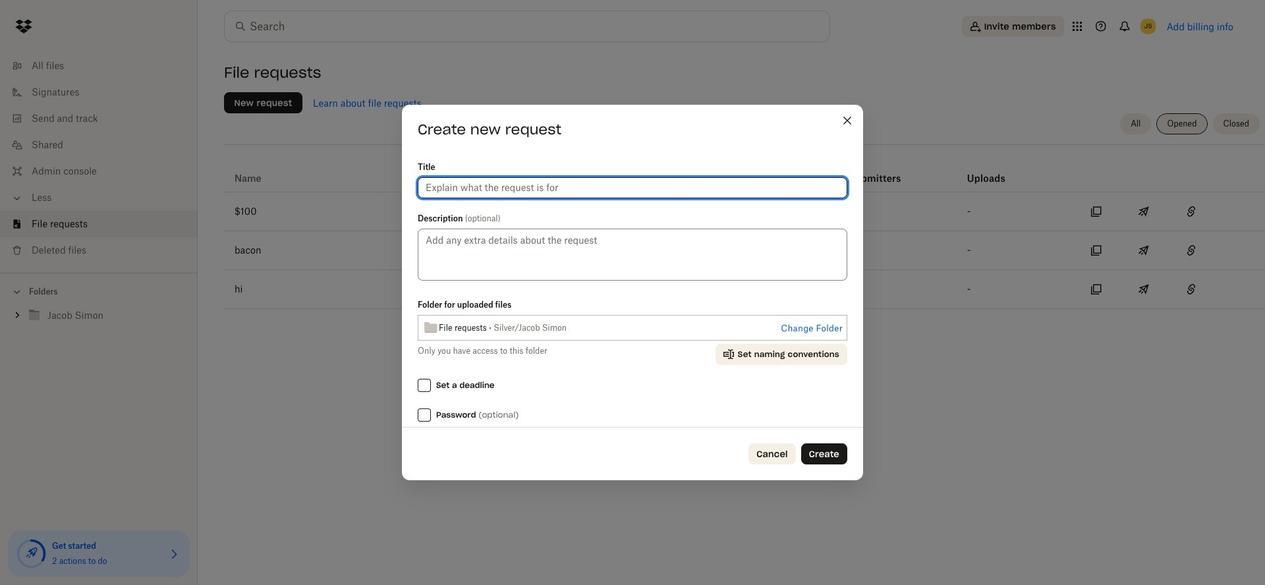 Task type: describe. For each thing, give the bounding box(es) containing it.
3 column header from the left
[[968, 155, 1020, 187]]

Add any extra details about the request text field
[[418, 229, 848, 281]]

1 column header from the left
[[671, 155, 750, 187]]

2 column header from the left
[[849, 155, 902, 187]]

send email image
[[1137, 204, 1152, 220]]

copy link image
[[1184, 243, 1200, 258]]

1 copy link image from the top
[[1184, 204, 1200, 220]]

1 send email image from the top
[[1137, 243, 1152, 258]]

2 copy link image from the top
[[1184, 282, 1200, 297]]



Task type: vqa. For each thing, say whether or not it's contained in the screenshot.
added
no



Task type: locate. For each thing, give the bounding box(es) containing it.
1 vertical spatial cell
[[1218, 270, 1266, 309]]

1 vertical spatial copy link image
[[1184, 282, 1200, 297]]

row
[[224, 150, 1266, 193], [224, 193, 1266, 231], [224, 231, 1266, 270], [224, 270, 1266, 309]]

1 vertical spatial send email image
[[1137, 282, 1152, 297]]

0 vertical spatial send email image
[[1137, 243, 1152, 258]]

2 copy email image from the top
[[1089, 282, 1105, 297]]

2 horizontal spatial column header
[[968, 155, 1020, 187]]

1 horizontal spatial column header
[[849, 155, 902, 187]]

copy email image
[[1089, 204, 1105, 220]]

less image
[[11, 192, 24, 205]]

table
[[224, 150, 1266, 309]]

cell for 1st row from the bottom of the page
[[1218, 270, 1266, 309]]

1 row from the top
[[224, 150, 1266, 193]]

1 cell from the top
[[1218, 193, 1266, 231]]

1 vertical spatial copy email image
[[1089, 282, 1105, 297]]

0 horizontal spatial column header
[[671, 155, 750, 187]]

0 vertical spatial copy link image
[[1184, 204, 1200, 220]]

Explain what the request is for text field
[[426, 181, 840, 195]]

copy link image
[[1184, 204, 1200, 220], [1184, 282, 1200, 297]]

3 row from the top
[[224, 231, 1266, 270]]

copy link image down copy link image
[[1184, 282, 1200, 297]]

row group
[[224, 193, 1266, 309]]

cell for 3rd row from the bottom
[[1218, 193, 1266, 231]]

dialog
[[402, 105, 864, 481]]

list
[[0, 45, 198, 273]]

4 row from the top
[[224, 270, 1266, 309]]

0 vertical spatial copy email image
[[1089, 243, 1105, 258]]

copy email image
[[1089, 243, 1105, 258], [1089, 282, 1105, 297]]

copy link image up copy link image
[[1184, 204, 1200, 220]]

dropbox image
[[11, 13, 37, 40]]

1 copy email image from the top
[[1089, 243, 1105, 258]]

cell
[[1218, 193, 1266, 231], [1218, 270, 1266, 309]]

2 send email image from the top
[[1137, 282, 1152, 297]]

column header
[[671, 155, 750, 187], [849, 155, 902, 187], [968, 155, 1020, 187]]

0 vertical spatial cell
[[1218, 193, 1266, 231]]

list item
[[0, 211, 198, 237]]

2 cell from the top
[[1218, 270, 1266, 309]]

send email image
[[1137, 243, 1152, 258], [1137, 282, 1152, 297]]

2 row from the top
[[224, 193, 1266, 231]]



